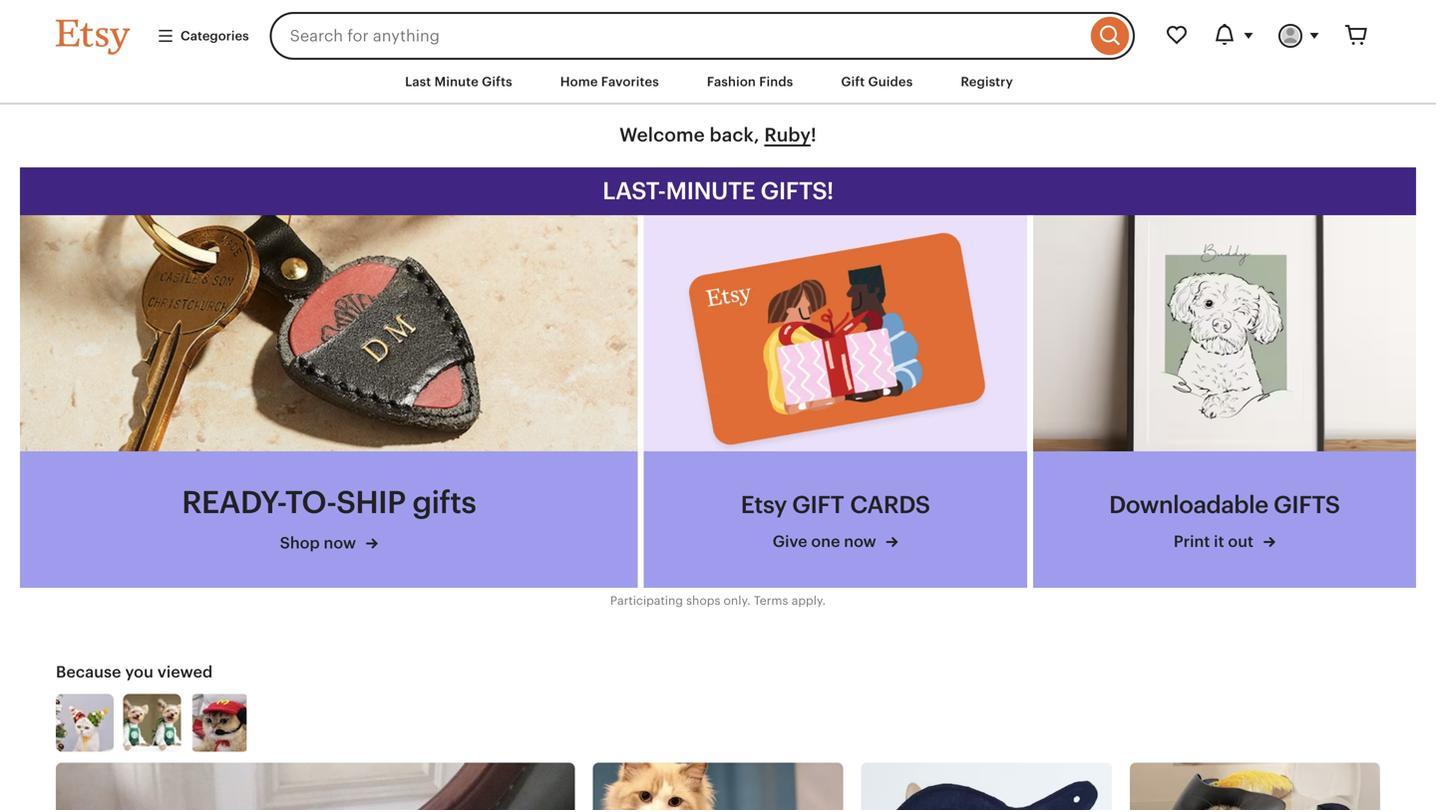 Task type: locate. For each thing, give the bounding box(es) containing it.
fast food costume for cats and dogs, snackbar staff uniform chef pet cosplay dress up, red apron and knitted hat inspired from mcdonalds image
[[191, 694, 249, 752]]

viewed
[[157, 664, 213, 681]]

halloween puss in boots pet cat cosplay costume with hat cape set, dog & cat handmade pet cloth, pet love birthday gifts image
[[1130, 763, 1380, 811]]

menu bar containing last minute gifts
[[20, 60, 1416, 105]]

home favorites link
[[545, 64, 674, 100]]

merry paws and playful whiskers: the jolly clown christmas pet hat! image
[[56, 694, 114, 752]]

gifts
[[1274, 492, 1340, 519]]

meowbucks barista apron and white t-shirt for cats and dogs, cafe staff uniform pet costume halloween party outfit, pet funny costume image
[[123, 694, 181, 752]]

registry
[[961, 74, 1013, 89]]

categories banner
[[20, 0, 1416, 60]]

favorites
[[601, 74, 659, 89]]

gifts
[[412, 485, 476, 520]]

shops
[[686, 594, 720, 608]]

ready-to-ship gifts
[[182, 485, 476, 520]]

gift guides
[[841, 74, 913, 89]]

ruby
[[764, 124, 811, 146]]

print it out
[[1174, 533, 1258, 551]]

registry link
[[946, 64, 1028, 100]]

0 horizontal spatial now
[[324, 535, 356, 552]]

guides
[[868, 74, 913, 89]]

ship
[[336, 485, 406, 520]]

gifts!
[[761, 178, 834, 205]]

categories button
[[142, 18, 264, 54]]

ready-
[[182, 485, 285, 520]]

last
[[405, 74, 431, 89]]

12 colors sphynx hairless cats clothes, warm kitten hooded sweatshirt in winter,  bambino devon rex sphynx cat jumper image
[[56, 763, 575, 811]]

now right the shop
[[324, 535, 356, 552]]

you
[[125, 664, 154, 681]]

menu bar
[[20, 60, 1416, 105]]

ruby link
[[764, 124, 811, 146]]

one
[[811, 533, 840, 551]]

now
[[844, 533, 876, 551], [324, 535, 356, 552]]

None search field
[[270, 12, 1135, 60]]

a black leather key chain guitar pick holder shown personalized with gold imprinted initials. image
[[20, 215, 638, 452]]

it
[[1214, 533, 1224, 551]]

now right "one"
[[844, 533, 876, 551]]

gift
[[841, 74, 865, 89]]

breakfast pan egg and bacon cat costume hat in lightweight felt for cats small pets and small dogs image
[[861, 763, 1112, 811]]

only.
[[724, 594, 751, 608]]

downloadable
[[1109, 492, 1268, 519]]



Task type: describe. For each thing, give the bounding box(es) containing it.
minute
[[434, 74, 479, 89]]

welcome back, ruby !
[[619, 124, 817, 146]]

because
[[56, 664, 121, 681]]

home favorites
[[560, 74, 659, 89]]

print
[[1174, 533, 1210, 551]]

fashion finds
[[707, 74, 793, 89]]

a custom digital print of a white dog winking featuring the name "buddy" written in a cursive font on the top shown in a black frame. image
[[1033, 215, 1416, 452]]

welcome
[[619, 124, 705, 146]]

last-minute gifts!
[[603, 178, 834, 205]]

print it out link
[[1104, 531, 1345, 553]]

terms apply.
[[754, 594, 826, 608]]

1 horizontal spatial now
[[844, 533, 876, 551]]

gift guides link
[[826, 64, 928, 100]]

!
[[811, 124, 817, 146]]

gifts
[[482, 74, 512, 89]]

shop
[[280, 535, 320, 552]]

last minute gifts
[[405, 74, 512, 89]]

Search for anything text field
[[270, 12, 1086, 60]]

gift cards
[[792, 492, 930, 519]]

shop now link
[[182, 533, 476, 555]]

give one now
[[773, 533, 880, 551]]

fashion
[[707, 74, 756, 89]]

last-minute gifts! link
[[20, 167, 1416, 215]]

shop now
[[280, 535, 360, 552]]

finds
[[759, 74, 793, 89]]

etsy
[[741, 492, 787, 519]]

give one now link
[[736, 531, 935, 553]]

give
[[773, 533, 807, 551]]

participating
[[610, 594, 683, 608]]

an orange holiday etsy gift card featuring an illustration of one person exchanging a wrapped gift with another person. image
[[644, 215, 1027, 452]]

downloadable gifts
[[1109, 492, 1340, 519]]

to-
[[285, 485, 336, 520]]

last minute gifts link
[[390, 64, 527, 100]]

categories
[[181, 28, 249, 43]]

back,
[[710, 124, 760, 146]]

last-
[[603, 178, 666, 205]]

because you viewed
[[56, 664, 213, 681]]

none search field inside categories banner
[[270, 12, 1135, 60]]

out
[[1228, 533, 1254, 551]]

fashion finds link
[[692, 64, 808, 100]]

participating shops only. terms apply.
[[610, 594, 826, 608]]

etsy gift cards
[[741, 492, 930, 519]]

minute
[[666, 178, 755, 205]]

home
[[560, 74, 598, 89]]

christmas cat sweater, cute cat clothes, personalized pet clothes, funny pet clothes,christmas gifts for cats, christmas decor, gift for her image
[[593, 763, 843, 811]]



Task type: vqa. For each thing, say whether or not it's contained in the screenshot.
Last Minute Gifts link
yes



